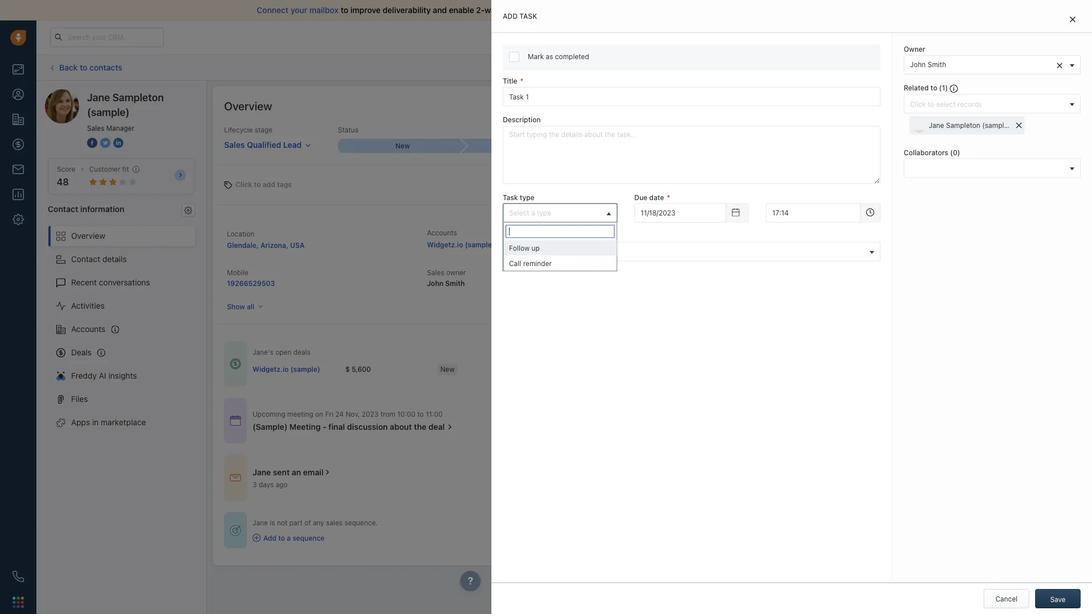 Task type: vqa. For each thing, say whether or not it's contained in the screenshot.
Glendale,
yes



Task type: describe. For each thing, give the bounding box(es) containing it.
Search your CRM... text field
[[50, 28, 164, 47]]

apps in marketplace
[[71, 418, 146, 427]]

back to contacts link
[[48, 58, 123, 76]]

plans
[[904, 33, 922, 41]]

negotiation / lost
[[863, 142, 922, 150]]

email inside jane sent an email 3 days ago
[[303, 468, 324, 477]]

cancel
[[996, 595, 1018, 603]]

upcoming
[[253, 410, 285, 418]]

customer
[[89, 165, 120, 173]]

connect
[[257, 5, 289, 15]]

call for call
[[692, 63, 705, 71]]

due date
[[635, 193, 664, 201]]

0 horizontal spatial new
[[396, 142, 410, 150]]

call link
[[675, 58, 710, 77]]

(sample) inside jane sampleton (sample)
[[87, 106, 130, 118]]

related
[[904, 84, 929, 92]]

sales for sales activities
[[914, 63, 931, 71]]

location glendale, arizona, usa
[[227, 230, 305, 249]]

discuss
[[961, 238, 985, 246]]

explore
[[877, 33, 902, 41]]

1 vertical spatial meeting
[[290, 422, 321, 432]]

1
[[942, 84, 945, 92]]

ago inside jane sent an email 3 days ago
[[276, 481, 288, 489]]

explore plans link
[[871, 30, 928, 44]]

24
[[335, 410, 344, 418]]

show
[[227, 303, 245, 311]]

19266529503 link
[[227, 279, 275, 287]]

0 vertical spatial type
[[520, 193, 535, 201]]

list box inside × 'tab panel'
[[504, 240, 617, 271]]

widgetz.io inside "link"
[[253, 365, 289, 373]]

sales activities
[[914, 63, 962, 71]]

3
[[253, 481, 257, 489]]

click
[[236, 181, 252, 189]]

deals
[[71, 348, 92, 357]]

contact details
[[71, 255, 127, 264]]

minute
[[888, 254, 910, 262]]

back
[[59, 62, 78, 72]]

(sample) inside "link"
[[291, 365, 320, 373]]

select an outcome button
[[503, 242, 881, 261]]

× dialog
[[492, 0, 1092, 614]]

final
[[328, 422, 345, 432]]

$
[[345, 365, 350, 373]]

customer fit
[[89, 165, 129, 173]]

back to contacts
[[59, 62, 122, 72]]

freshworks switcher image
[[13, 597, 24, 608]]

improve
[[350, 5, 381, 15]]

sales qualified lead
[[224, 140, 302, 149]]

connect your mailbox link
[[257, 5, 341, 15]]

on
[[315, 410, 323, 418]]

call for call reminder
[[509, 259, 521, 267]]

email button
[[629, 58, 670, 77]]

requirements
[[999, 238, 1042, 246]]

janesampleton@gmail.com
[[627, 241, 717, 249]]

files
[[71, 395, 88, 404]]

(sample) meeting - final discussion about the deal
[[253, 422, 445, 432]]

contact information
[[48, 204, 124, 214]]

add to a sequence link
[[253, 533, 378, 543]]

container_wx8msf4aqz5i3rn1 image inside add to a sequence link
[[253, 534, 261, 542]]

explore plans
[[877, 33, 922, 41]]

not
[[277, 519, 288, 527]]

add for add to a sequence
[[263, 534, 277, 542]]

sync
[[502, 5, 519, 15]]

cancel button
[[984, 589, 1030, 609]]

lead
[[283, 140, 302, 149]]

glendale,
[[227, 241, 259, 249]]

0 horizontal spatial jane sampleton (sample)
[[87, 91, 164, 118]]

call button
[[675, 58, 710, 77]]

contact for contact details
[[71, 255, 100, 264]]

follow up
[[509, 244, 540, 252]]

scheduled a meeting later with jane to discuss the requirements
[[834, 238, 1042, 246]]

sequence
[[293, 534, 325, 542]]

1 vertical spatial (
[[950, 148, 953, 156]]

sales inside sales owner john smith
[[427, 269, 444, 277]]

add for add task
[[503, 12, 518, 20]]

accounts for accounts
[[71, 325, 105, 334]]

0 horizontal spatial overview
[[71, 231, 105, 241]]

activities
[[933, 63, 962, 71]]

sms button
[[735, 58, 773, 77]]

/
[[903, 142, 906, 150]]

part
[[289, 519, 303, 527]]

fri
[[325, 410, 333, 418]]

apps
[[71, 418, 90, 427]]

completed
[[555, 53, 589, 61]]

row containing widgetz.io (sample)
[[253, 358, 622, 381]]

1 horizontal spatial meeting
[[875, 238, 901, 246]]

in
[[92, 418, 99, 427]]

$ 5,600
[[345, 365, 371, 373]]

outcome
[[541, 248, 569, 255]]

upcoming meeting on fri 24 nov, 2023 from 10:00 to 11:00
[[253, 410, 443, 418]]

to left discuss
[[952, 238, 959, 246]]

1 horizontal spatial of
[[521, 5, 529, 15]]

sales for sales manager
[[87, 124, 104, 132]]

is
[[270, 519, 275, 527]]

task for task type
[[503, 193, 518, 201]]

container_wx8msf4aqz5i3rn1 image
[[230, 415, 241, 427]]

2023
[[362, 410, 379, 418]]

days
[[259, 481, 274, 489]]

1 horizontal spatial new
[[440, 365, 455, 373]]

jane inside jane sampleton (sample)
[[87, 91, 110, 103]]

0 vertical spatial (
[[939, 84, 942, 92]]

reminder
[[523, 259, 552, 267]]

0 vertical spatial ago
[[912, 254, 924, 262]]

email
[[646, 63, 663, 71]]

save
[[1050, 596, 1066, 604]]

ai
[[99, 371, 106, 381]]

container_wx8msf4aqz5i3rn1 image for jane is not part of any sales sequence.
[[230, 525, 241, 536]]

a down not
[[287, 534, 291, 542]]

as
[[546, 53, 553, 61]]

add task
[[503, 12, 537, 20]]

score
[[57, 165, 75, 173]]

about
[[390, 422, 412, 432]]

john smith for a minute ago
[[834, 254, 870, 262]]

call reminder
[[509, 259, 552, 267]]

select for select a type
[[509, 209, 529, 217]]

nov,
[[346, 410, 360, 418]]

glendale, arizona, usa link
[[227, 241, 305, 249]]

arizona,
[[261, 241, 288, 249]]

fit
[[122, 165, 129, 173]]

date
[[649, 193, 664, 201]]

from
[[381, 410, 396, 418]]

usa
[[290, 241, 305, 249]]

select a type button
[[503, 203, 617, 223]]

none search field inside × 'tab panel'
[[506, 225, 615, 238]]

meeting button
[[841, 58, 891, 77]]

mark
[[528, 53, 544, 61]]

collaborators
[[904, 148, 949, 156]]

to left 11:00
[[417, 410, 424, 418]]



Task type: locate. For each thing, give the bounding box(es) containing it.
-
[[323, 422, 326, 432]]

2 vertical spatial smith
[[445, 279, 465, 287]]

jane down contacts
[[87, 91, 110, 103]]

select a type
[[509, 209, 551, 217]]

smith
[[928, 61, 946, 69], [851, 254, 870, 262], [445, 279, 465, 287]]

0 vertical spatial widgetz.io (sample) link
[[427, 241, 495, 249]]

) right 'collaborators' on the top
[[958, 148, 960, 156]]

type up up
[[537, 209, 551, 217]]

ago down 'later'
[[912, 254, 924, 262]]

task up select a type
[[503, 193, 518, 201]]

select inside select a type dropdown button
[[509, 209, 529, 217]]

(sample)
[[87, 106, 130, 118], [983, 121, 1011, 129], [465, 241, 495, 249], [291, 365, 320, 373]]

an inside button
[[531, 248, 539, 255]]

follow up option
[[504, 240, 617, 256]]

(sample) inside 'accounts widgetz.io (sample)'
[[465, 241, 495, 249]]

email image
[[980, 33, 988, 42]]

add down is
[[263, 534, 277, 542]]

2 horizontal spatial smith
[[928, 61, 946, 69]]

lifecycle
[[224, 126, 253, 134]]

0 vertical spatial meeting
[[858, 63, 885, 71]]

to right back
[[80, 62, 87, 72]]

accounts inside 'accounts widgetz.io (sample)'
[[427, 229, 457, 237]]

call inside option
[[509, 259, 521, 267]]

1 vertical spatial email
[[303, 468, 324, 477]]

conversations
[[99, 278, 150, 287]]

a down task type
[[531, 209, 535, 217]]

0 horizontal spatial an
[[292, 468, 301, 477]]

freddy ai insights
[[71, 371, 137, 381]]

freddy
[[71, 371, 97, 381]]

1 horizontal spatial the
[[987, 238, 997, 246]]

container_wx8msf4aqz5i3rn1 image left add to a sequence
[[253, 534, 261, 542]]

an inside jane sent an email 3 days ago
[[292, 468, 301, 477]]

enable
[[449, 5, 474, 15]]

1 vertical spatial an
[[292, 468, 301, 477]]

× tab panel
[[492, 0, 1092, 614]]

2 vertical spatial john
[[427, 279, 444, 287]]

conversations.
[[553, 5, 608, 15]]

0 vertical spatial select
[[509, 209, 529, 217]]

email right sent
[[303, 468, 324, 477]]

widgetz.io
[[427, 241, 463, 249], [253, 365, 289, 373]]

0 horizontal spatial accounts
[[71, 325, 105, 334]]

select inside select an outcome button
[[509, 248, 529, 255]]

smith down scheduled
[[851, 254, 870, 262]]

accounts widgetz.io (sample)
[[427, 229, 495, 249]]

-- text field
[[635, 203, 726, 223]]

description
[[503, 116, 541, 124]]

information
[[80, 204, 124, 214]]

0 vertical spatial call
[[692, 63, 705, 71]]

jane sampleton (sample) up "manager"
[[87, 91, 164, 118]]

1 horizontal spatial (
[[950, 148, 953, 156]]

status
[[338, 126, 359, 134]]

list box
[[504, 240, 617, 271]]

(
[[939, 84, 942, 92], [950, 148, 953, 156]]

add left task
[[503, 12, 518, 20]]

widgetz.io (sample)
[[253, 365, 320, 373]]

0 horizontal spatial sampleton
[[112, 91, 164, 103]]

call up title text field
[[692, 63, 705, 71]]

meeting up the minute
[[875, 238, 901, 246]]

jane's
[[253, 349, 274, 357]]

sales for sales qualified lead
[[224, 140, 245, 149]]

jane up "days"
[[253, 468, 271, 477]]

1 vertical spatial )
[[958, 148, 960, 156]]

0 horizontal spatial meeting
[[287, 410, 313, 418]]

mark as completed
[[528, 53, 589, 61]]

contact up recent
[[71, 255, 100, 264]]

call inside button
[[692, 63, 705, 71]]

sms
[[752, 63, 767, 71]]

the right discuss
[[987, 238, 997, 246]]

1 horizontal spatial jane sampleton (sample)
[[929, 121, 1011, 129]]

(sample) inside × 'tab panel'
[[983, 121, 1011, 129]]

(sample) down click to select records search field
[[983, 121, 1011, 129]]

1 vertical spatial john
[[834, 254, 849, 262]]

to right mailbox
[[341, 5, 348, 15]]

0 horizontal spatial (
[[939, 84, 942, 92]]

way
[[485, 5, 500, 15]]

of left 'any'
[[304, 519, 311, 527]]

0 vertical spatial new
[[396, 142, 410, 150]]

a
[[531, 209, 535, 217], [870, 238, 873, 246], [882, 254, 886, 262], [287, 534, 291, 542]]

1 horizontal spatial task
[[815, 63, 829, 71]]

new
[[396, 142, 410, 150], [440, 365, 455, 373]]

mailbox
[[310, 5, 339, 15]]

john
[[910, 61, 926, 69], [834, 254, 849, 262], [427, 279, 444, 287]]

10:00
[[397, 410, 416, 418]]

1 vertical spatial select
[[509, 248, 529, 255]]

0 horizontal spatial widgetz.io (sample) link
[[253, 365, 320, 374]]

meeting down on
[[290, 422, 321, 432]]

email right sync
[[531, 5, 551, 15]]

1 vertical spatial john smith
[[834, 254, 870, 262]]

×
[[1056, 58, 1063, 71]]

task for task
[[815, 63, 829, 71]]

1 vertical spatial add
[[263, 534, 277, 542]]

jane sampleton (sample) inside × 'tab panel'
[[929, 121, 1011, 129]]

negotiation / lost link
[[829, 139, 952, 153]]

1 vertical spatial jane sampleton (sample)
[[929, 121, 1011, 129]]

to down not
[[278, 534, 285, 542]]

jane's open deals
[[253, 349, 311, 357]]

to
[[341, 5, 348, 15], [80, 62, 87, 72], [931, 84, 938, 92], [254, 181, 261, 189], [952, 238, 959, 246], [417, 410, 424, 418], [278, 534, 285, 542]]

accounts for accounts widgetz.io (sample)
[[427, 229, 457, 237]]

to left 1 at the top
[[931, 84, 938, 92]]

0 horizontal spatial add
[[263, 534, 277, 542]]

( down sales activities
[[939, 84, 942, 92]]

john down owner
[[910, 61, 926, 69]]

jane sampleton (sample)
[[87, 91, 164, 118], [929, 121, 1011, 129]]

0 vertical spatial accounts
[[427, 229, 457, 237]]

1 vertical spatial task
[[503, 193, 518, 201]]

phone element
[[7, 566, 30, 588]]

collaborators ( 0 )
[[904, 148, 960, 156]]

0 vertical spatial jane sampleton (sample)
[[87, 91, 164, 118]]

contact down 48
[[48, 204, 78, 214]]

smith for a minute ago
[[851, 254, 870, 262]]

(sample)
[[253, 422, 287, 432]]

1 vertical spatial call
[[509, 259, 521, 267]]

None search field
[[506, 225, 615, 238]]

(sample) up sales manager
[[87, 106, 130, 118]]

1 vertical spatial accounts
[[71, 325, 105, 334]]

1 horizontal spatial sampleton
[[946, 121, 981, 129]]

0 horizontal spatial john smith
[[834, 254, 870, 262]]

container_wx8msf4aqz5i3rn1 image left the 3
[[230, 473, 241, 484]]

sales left owner
[[427, 269, 444, 277]]

a minute ago
[[882, 254, 924, 262]]

owner
[[904, 45, 926, 53]]

facebook circled image
[[87, 137, 97, 149]]

container_wx8msf4aqz5i3rn1 image left is
[[230, 525, 241, 536]]

manager
[[106, 124, 134, 132]]

widgetz.io down jane's
[[253, 365, 289, 373]]

0 vertical spatial task
[[815, 63, 829, 71]]

jane sampleton (sample) down click to select records search field
[[929, 121, 1011, 129]]

close image
[[1070, 16, 1076, 22]]

john smith inside × 'tab panel'
[[910, 61, 946, 69]]

1 horizontal spatial ago
[[912, 254, 924, 262]]

sales
[[914, 63, 931, 71], [87, 124, 104, 132], [224, 140, 245, 149], [427, 269, 444, 277]]

the left deal
[[414, 422, 427, 432]]

1 vertical spatial widgetz.io (sample) link
[[253, 365, 320, 374]]

task inside × 'tab panel'
[[503, 193, 518, 201]]

call down follow
[[509, 259, 521, 267]]

linkedin circled image
[[113, 137, 123, 149]]

add to a sequence
[[263, 534, 325, 542]]

owner
[[446, 269, 466, 277]]

an right sent
[[292, 468, 301, 477]]

1 horizontal spatial call
[[692, 63, 705, 71]]

with
[[920, 238, 933, 246]]

(sample) up owner
[[465, 241, 495, 249]]

all
[[247, 303, 254, 311]]

sales down owner
[[914, 63, 931, 71]]

smith down owner
[[445, 279, 465, 287]]

stage
[[255, 126, 273, 134]]

1 horizontal spatial an
[[531, 248, 539, 255]]

1 vertical spatial new
[[440, 365, 455, 373]]

add inside × 'tab panel'
[[503, 12, 518, 20]]

1 vertical spatial sampleton
[[946, 121, 981, 129]]

jane inside jane sent an email 3 days ago
[[253, 468, 271, 477]]

widgetz.io inside 'accounts widgetz.io (sample)'
[[427, 241, 463, 249]]

( right 'collaborators' on the top
[[950, 148, 953, 156]]

sales activities button
[[896, 58, 984, 77], [896, 58, 979, 77]]

john inside × 'tab panel'
[[910, 61, 926, 69]]

1 horizontal spatial overview
[[224, 99, 272, 112]]

1 horizontal spatial meeting
[[858, 63, 885, 71]]

0 vertical spatial the
[[987, 238, 997, 246]]

1 horizontal spatial accounts
[[427, 229, 457, 237]]

container_wx8msf4aqz5i3rn1 image left widgetz.io (sample)
[[230, 359, 241, 370]]

Start typing the details about the task… text field
[[503, 126, 881, 184]]

overview up contact details
[[71, 231, 105, 241]]

any
[[313, 519, 324, 527]]

1 horizontal spatial email
[[531, 5, 551, 15]]

john down scheduled
[[834, 254, 849, 262]]

to inside × 'tab panel'
[[931, 84, 938, 92]]

title
[[503, 77, 517, 85]]

john inside sales owner john smith
[[427, 279, 444, 287]]

0 vertical spatial contact
[[48, 204, 78, 214]]

john smith for ×
[[910, 61, 946, 69]]

row
[[253, 358, 622, 381]]

deal
[[429, 422, 445, 432]]

0 horizontal spatial smith
[[445, 279, 465, 287]]

sampleton up "manager"
[[112, 91, 164, 103]]

lost
[[907, 142, 922, 150]]

0 vertical spatial an
[[531, 248, 539, 255]]

recent
[[71, 278, 97, 287]]

an up the reminder
[[531, 248, 539, 255]]

0 vertical spatial john
[[910, 61, 926, 69]]

2 select from the top
[[509, 248, 529, 255]]

0 vertical spatial sampleton
[[112, 91, 164, 103]]

up
[[532, 244, 540, 252]]

1 horizontal spatial john smith
[[910, 61, 946, 69]]

0 vertical spatial email
[[531, 5, 551, 15]]

and
[[433, 5, 447, 15]]

sampleton up "0"
[[946, 121, 981, 129]]

sales down lifecycle
[[224, 140, 245, 149]]

0 vertical spatial add
[[503, 12, 518, 20]]

smith inside sales owner john smith
[[445, 279, 465, 287]]

discussion
[[347, 422, 388, 432]]

type up select a type
[[520, 193, 535, 201]]

1 vertical spatial type
[[537, 209, 551, 217]]

of right sync
[[521, 5, 529, 15]]

48
[[57, 177, 69, 188]]

0 vertical spatial widgetz.io
[[427, 241, 463, 249]]

19266529503
[[227, 279, 275, 287]]

ago down sent
[[276, 481, 288, 489]]

1 horizontal spatial )
[[958, 148, 960, 156]]

sampleton
[[112, 91, 164, 103], [946, 121, 981, 129]]

add
[[263, 181, 275, 189]]

widgetz.io up owner
[[427, 241, 463, 249]]

to left the add
[[254, 181, 261, 189]]

2 horizontal spatial john
[[910, 61, 926, 69]]

john smith down owner
[[910, 61, 946, 69]]

john down 'accounts widgetz.io (sample)' at the top of page
[[427, 279, 444, 287]]

0 vertical spatial meeting
[[875, 238, 901, 246]]

phone image
[[13, 571, 24, 583]]

call reminder option
[[504, 256, 617, 271]]

task
[[520, 12, 537, 20]]

jane right 'with' in the top of the page
[[935, 238, 950, 246]]

widgetz.io (sample) link up owner
[[427, 241, 495, 249]]

1 horizontal spatial widgetz.io
[[427, 241, 463, 249]]

deals
[[293, 349, 311, 357]]

0 horizontal spatial meeting
[[290, 422, 321, 432]]

1 horizontal spatial add
[[503, 12, 518, 20]]

open
[[275, 349, 292, 357]]

sampleton inside × 'tab panel'
[[946, 121, 981, 129]]

1 vertical spatial widgetz.io
[[253, 365, 289, 373]]

1 vertical spatial of
[[304, 519, 311, 527]]

jane left is
[[253, 519, 268, 527]]

1 select from the top
[[509, 209, 529, 217]]

accounts up owner
[[427, 229, 457, 237]]

marketplace
[[101, 418, 146, 427]]

john smith down scheduled
[[834, 254, 870, 262]]

contact for contact information
[[48, 204, 78, 214]]

0 horizontal spatial )
[[945, 84, 948, 92]]

a right scheduled
[[870, 238, 873, 246]]

a inside dropdown button
[[531, 209, 535, 217]]

meeting down explore
[[858, 63, 885, 71]]

add inside add to a sequence link
[[263, 534, 277, 542]]

smith inside × 'tab panel'
[[928, 61, 946, 69]]

1 horizontal spatial widgetz.io (sample) link
[[427, 241, 495, 249]]

0 horizontal spatial ago
[[276, 481, 288, 489]]

Click to select records search field
[[907, 98, 1066, 110]]

task
[[815, 63, 829, 71], [503, 193, 518, 201]]

jane is not part of any sales sequence.
[[253, 519, 378, 527]]

jane up collaborators ( 0 )
[[929, 121, 944, 129]]

widgetz.io (sample) link down the open on the bottom left of page
[[253, 365, 320, 374]]

deliverability
[[383, 5, 431, 15]]

jane inside × 'tab panel'
[[929, 121, 944, 129]]

select down outcome
[[509, 248, 529, 255]]

accounts down activities
[[71, 325, 105, 334]]

Title text field
[[503, 87, 881, 106]]

john for a minute ago
[[834, 254, 849, 262]]

select down task type
[[509, 209, 529, 217]]

0 vertical spatial smith
[[928, 61, 946, 69]]

list box containing follow up
[[504, 240, 617, 271]]

1 horizontal spatial john
[[834, 254, 849, 262]]

None text field
[[766, 203, 861, 223]]

container_wx8msf4aqz5i3rn1 image for jane sent an email
[[230, 473, 241, 484]]

insights
[[108, 371, 137, 381]]

1 vertical spatial the
[[414, 422, 427, 432]]

twitter circled image
[[100, 137, 110, 149]]

0 horizontal spatial john
[[427, 279, 444, 287]]

0 vertical spatial of
[[521, 5, 529, 15]]

) down activities
[[945, 84, 948, 92]]

show all
[[227, 303, 254, 311]]

mng settings image
[[184, 206, 192, 214]]

smith up 1 at the top
[[928, 61, 946, 69]]

1 vertical spatial meeting
[[287, 410, 313, 418]]

scheduled
[[834, 238, 868, 246]]

sales qualified lead link
[[224, 135, 311, 151]]

contact
[[48, 204, 78, 214], [71, 255, 100, 264]]

2-
[[476, 5, 485, 15]]

container_wx8msf4aqz5i3rn1 image right deal
[[446, 423, 454, 431]]

select for select an outcome
[[509, 248, 529, 255]]

meeting inside button
[[858, 63, 885, 71]]

sales up facebook circled icon
[[87, 124, 104, 132]]

0 horizontal spatial widgetz.io
[[253, 365, 289, 373]]

due
[[635, 193, 648, 201]]

email
[[531, 5, 551, 15], [303, 468, 324, 477]]

0 horizontal spatial of
[[304, 519, 311, 527]]

mobile 19266529503
[[227, 269, 275, 287]]

0 vertical spatial john smith
[[910, 61, 946, 69]]

1 horizontal spatial type
[[537, 209, 551, 217]]

a left the minute
[[882, 254, 886, 262]]

0 horizontal spatial email
[[303, 468, 324, 477]]

task inside button
[[815, 63, 829, 71]]

1 vertical spatial ago
[[276, 481, 288, 489]]

task left meeting button
[[815, 63, 829, 71]]

0 horizontal spatial task
[[503, 193, 518, 201]]

container_wx8msf4aqz5i3rn1 image
[[230, 359, 241, 370], [446, 423, 454, 431], [230, 473, 241, 484], [230, 525, 241, 536], [253, 534, 261, 542]]

0 horizontal spatial call
[[509, 259, 521, 267]]

john for ×
[[910, 61, 926, 69]]

0 vertical spatial overview
[[224, 99, 272, 112]]

smith for ×
[[928, 61, 946, 69]]

1 horizontal spatial smith
[[851, 254, 870, 262]]

meeting left on
[[287, 410, 313, 418]]

1 vertical spatial smith
[[851, 254, 870, 262]]

ago
[[912, 254, 924, 262], [276, 481, 288, 489]]

overview up lifecycle stage
[[224, 99, 272, 112]]

1 vertical spatial overview
[[71, 231, 105, 241]]

type inside dropdown button
[[537, 209, 551, 217]]

details
[[102, 255, 127, 264]]

(sample) down deals
[[291, 365, 320, 373]]

container_wx8msf4aqz5i3rn1 image for jane's open deals
[[230, 359, 241, 370]]

0 horizontal spatial type
[[520, 193, 535, 201]]

follow
[[509, 244, 530, 252]]

1 vertical spatial contact
[[71, 255, 100, 264]]

0 vertical spatial )
[[945, 84, 948, 92]]

0 horizontal spatial the
[[414, 422, 427, 432]]



